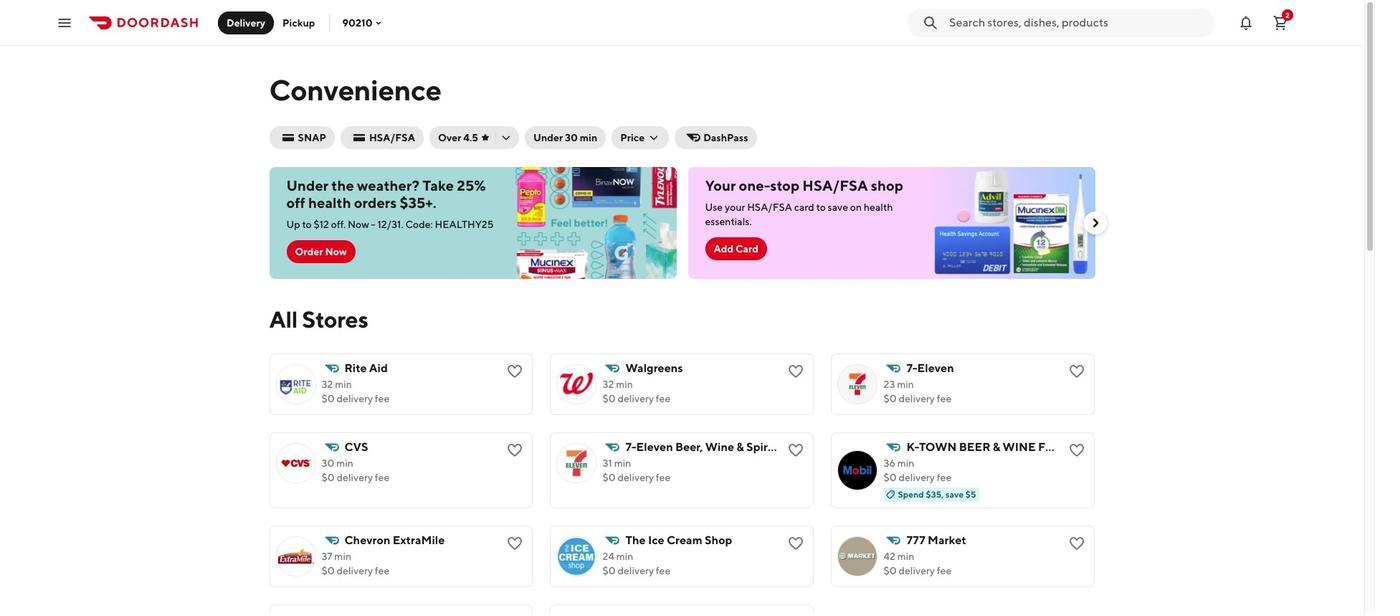 Task type: locate. For each thing, give the bounding box(es) containing it.
fee for 7-eleven
[[937, 393, 952, 404]]

$0 inside 37 min $0 delivery fee
[[322, 565, 335, 577]]

23 min $0 delivery fee
[[884, 379, 952, 404]]

dashpass
[[704, 132, 748, 143]]

click to add this store to your saved list image for rite aid
[[507, 363, 524, 380]]

0 horizontal spatial hsa/fsa
[[369, 132, 415, 143]]

cvs
[[345, 440, 368, 454]]

0 vertical spatial eleven
[[918, 361, 954, 375]]

chevron
[[345, 534, 390, 547]]

wine
[[705, 440, 734, 454]]

hsa/fsa up on
[[803, 177, 868, 194]]

save left on
[[828, 202, 848, 213]]

30 min $0 delivery fee
[[322, 458, 390, 483]]

fee down walgreens
[[656, 393, 671, 404]]

wine
[[1003, 440, 1036, 454]]

$0 for chevron extramile
[[322, 565, 335, 577]]

fee up chevron extramile
[[375, 472, 390, 483]]

beer
[[959, 440, 991, 454]]

fee down 7-eleven
[[937, 393, 952, 404]]

save
[[828, 202, 848, 213], [946, 489, 964, 500]]

click to add this store to your saved list image for k-town beer & wine food mart
[[1069, 442, 1086, 459]]

delivery up spend
[[899, 472, 935, 483]]

0 horizontal spatial 7-
[[626, 440, 637, 454]]

delivery inside 36 min $0 delivery fee
[[899, 472, 935, 483]]

click to add this store to your saved list image for the ice cream shop
[[788, 535, 805, 552]]

1 horizontal spatial 32
[[603, 379, 614, 390]]

click to add this store to your saved list image
[[1069, 363, 1086, 380], [507, 442, 524, 459], [507, 535, 524, 552], [1069, 535, 1086, 552]]

now left '-' at the top left of the page
[[348, 219, 369, 230]]

under
[[534, 132, 563, 143], [286, 177, 329, 194]]

shop
[[705, 534, 732, 547]]

delivery inside 37 min $0 delivery fee
[[337, 565, 373, 577]]

over
[[438, 132, 461, 143]]

42
[[884, 551, 896, 562]]

under for under the weather? take 25% off health orders $35+.
[[286, 177, 329, 194]]

2 vertical spatial hsa/fsa
[[747, 202, 792, 213]]

min down walgreens
[[616, 379, 633, 390]]

32 min $0 delivery fee for rite aid
[[322, 379, 390, 404]]

min down cvs
[[336, 458, 353, 469]]

your
[[725, 202, 745, 213]]

min down the rite
[[335, 379, 352, 390]]

$0 for 7-eleven
[[884, 393, 897, 404]]

hsa/fsa button
[[341, 126, 424, 149]]

2
[[1286, 10, 1290, 19]]

min left price
[[580, 132, 598, 143]]

2 & from the left
[[993, 440, 1001, 454]]

0 horizontal spatial 32 min $0 delivery fee
[[322, 379, 390, 404]]

fee inside 24 min $0 delivery fee
[[656, 565, 671, 577]]

$0 for cvs
[[322, 472, 335, 483]]

min inside 30 min $0 delivery fee
[[336, 458, 353, 469]]

2 horizontal spatial hsa/fsa
[[803, 177, 868, 194]]

1 vertical spatial eleven
[[636, 440, 673, 454]]

delivery inside 42 min $0 delivery fee
[[899, 565, 935, 577]]

delivery down walgreens
[[618, 393, 654, 404]]

0 horizontal spatial &
[[737, 440, 744, 454]]

now right order
[[325, 246, 347, 257]]

fee down ice
[[656, 565, 671, 577]]

$0 inside 24 min $0 delivery fee
[[603, 565, 616, 577]]

fee down 7-eleven beer, wine & spirits
[[656, 472, 671, 483]]

1 & from the left
[[737, 440, 744, 454]]

1 vertical spatial to
[[302, 219, 312, 230]]

all stores
[[269, 305, 368, 333]]

1 vertical spatial under
[[286, 177, 329, 194]]

0 vertical spatial save
[[828, 202, 848, 213]]

spend $35, save $5
[[898, 489, 976, 500]]

$0 for 777 market
[[884, 565, 897, 577]]

delivery inside 24 min $0 delivery fee
[[618, 565, 654, 577]]

0 horizontal spatial 30
[[322, 458, 334, 469]]

delivery down cvs
[[337, 472, 373, 483]]

31
[[603, 458, 612, 469]]

4.5
[[463, 132, 478, 143]]

take
[[423, 177, 454, 194]]

healthy25
[[435, 219, 494, 230]]

1 horizontal spatial 30
[[565, 132, 578, 143]]

click to add this store to your saved list image for 7-eleven beer, wine & spirits
[[788, 442, 805, 459]]

eleven up the 23 min $0 delivery fee
[[918, 361, 954, 375]]

fee down chevron extramile
[[375, 565, 390, 577]]

ice
[[648, 534, 665, 547]]

1 vertical spatial 30
[[322, 458, 334, 469]]

0 vertical spatial hsa/fsa
[[369, 132, 415, 143]]

health
[[308, 194, 351, 211], [864, 202, 893, 213]]

1 vertical spatial now
[[325, 246, 347, 257]]

delivery down chevron
[[337, 565, 373, 577]]

min inside 24 min $0 delivery fee
[[617, 551, 633, 562]]

health right on
[[864, 202, 893, 213]]

min right "23"
[[897, 379, 914, 390]]

delivery for cvs
[[337, 472, 373, 483]]

Store search: begin typing to search for stores available on DoorDash text field
[[949, 15, 1206, 30]]

fee down aid
[[375, 393, 390, 404]]

1 horizontal spatial under
[[534, 132, 563, 143]]

your one-stop hsa/fsa shop
[[705, 177, 904, 194]]

delivery
[[337, 393, 373, 404], [618, 393, 654, 404], [899, 393, 935, 404], [337, 472, 373, 483], [618, 472, 654, 483], [899, 472, 935, 483], [337, 565, 373, 577], [618, 565, 654, 577], [899, 565, 935, 577]]

under inside 'under 30 min' button
[[534, 132, 563, 143]]

min inside 42 min $0 delivery fee
[[898, 551, 915, 562]]

hsa/fsa up weather? at left
[[369, 132, 415, 143]]

delivery inside 31 min $0 delivery fee
[[618, 472, 654, 483]]

delivery down the
[[618, 565, 654, 577]]

37 min $0 delivery fee
[[322, 551, 390, 577]]

min inside the 23 min $0 delivery fee
[[897, 379, 914, 390]]

min inside 36 min $0 delivery fee
[[898, 458, 915, 469]]

fee up spend $35, save $5
[[937, 472, 952, 483]]

price button
[[612, 126, 669, 149]]

min right 24
[[617, 551, 633, 562]]

1 horizontal spatial to
[[816, 202, 826, 213]]

fee inside 31 min $0 delivery fee
[[656, 472, 671, 483]]

1 32 min $0 delivery fee from the left
[[322, 379, 390, 404]]

fee inside the 23 min $0 delivery fee
[[937, 393, 952, 404]]

extramile
[[393, 534, 445, 547]]

orders
[[354, 194, 397, 211]]

&
[[737, 440, 744, 454], [993, 440, 1001, 454]]

eleven for 7-eleven
[[918, 361, 954, 375]]

essentials.
[[705, 216, 752, 227]]

delivery button
[[218, 11, 274, 34]]

1 horizontal spatial &
[[993, 440, 1001, 454]]

one-
[[739, 177, 770, 194]]

open menu image
[[56, 14, 73, 31]]

fee
[[375, 393, 390, 404], [656, 393, 671, 404], [937, 393, 952, 404], [375, 472, 390, 483], [656, 472, 671, 483], [937, 472, 952, 483], [375, 565, 390, 577], [656, 565, 671, 577], [937, 565, 952, 577]]

fee inside 42 min $0 delivery fee
[[937, 565, 952, 577]]

0 horizontal spatial eleven
[[636, 440, 673, 454]]

to
[[816, 202, 826, 213], [302, 219, 312, 230]]

to right card
[[816, 202, 826, 213]]

min for 777 market
[[898, 551, 915, 562]]

$0 for walgreens
[[603, 393, 616, 404]]

1 horizontal spatial hsa/fsa
[[747, 202, 792, 213]]

25%
[[457, 177, 486, 194]]

save left "$5"
[[946, 489, 964, 500]]

0 horizontal spatial save
[[828, 202, 848, 213]]

fee inside 37 min $0 delivery fee
[[375, 565, 390, 577]]

click to add this store to your saved list image for cvs
[[507, 442, 524, 459]]

spend
[[898, 489, 924, 500]]

$0 inside 36 min $0 delivery fee
[[884, 472, 897, 483]]

0 vertical spatial 30
[[565, 132, 578, 143]]

spirits
[[747, 440, 781, 454]]

min for walgreens
[[616, 379, 633, 390]]

snap
[[298, 132, 326, 143]]

fee inside 36 min $0 delivery fee
[[937, 472, 952, 483]]

health down the
[[308, 194, 351, 211]]

3 items, open order cart image
[[1272, 14, 1289, 31]]

0 horizontal spatial under
[[286, 177, 329, 194]]

30 inside 30 min $0 delivery fee
[[322, 458, 334, 469]]

fee for chevron extramile
[[375, 565, 390, 577]]

delivery down the rite
[[337, 393, 373, 404]]

2 32 min $0 delivery fee from the left
[[603, 379, 671, 404]]

delivery for 7-eleven
[[899, 393, 935, 404]]

min right 36
[[898, 458, 915, 469]]

up
[[286, 219, 300, 230]]

2 32 from the left
[[603, 379, 614, 390]]

min right 42
[[898, 551, 915, 562]]

off.
[[331, 219, 346, 230]]

fee down market
[[937, 565, 952, 577]]

32 min $0 delivery fee down walgreens
[[603, 379, 671, 404]]

$0 for rite aid
[[322, 393, 335, 404]]

hsa/fsa inside button
[[369, 132, 415, 143]]

1 horizontal spatial eleven
[[918, 361, 954, 375]]

min for rite aid
[[335, 379, 352, 390]]

fee for the ice cream shop
[[656, 565, 671, 577]]

delivery inside the 23 min $0 delivery fee
[[899, 393, 935, 404]]

7- up 31 min $0 delivery fee
[[626, 440, 637, 454]]

under inside under the weather? take 25% off health orders $35+.
[[286, 177, 329, 194]]

delivery up the
[[618, 472, 654, 483]]

hsa/fsa inside use your hsa/fsa card to save on health essentials.
[[747, 202, 792, 213]]

1 horizontal spatial 7-
[[907, 361, 918, 375]]

fee inside 30 min $0 delivery fee
[[375, 472, 390, 483]]

0 vertical spatial 7-
[[907, 361, 918, 375]]

min inside 31 min $0 delivery fee
[[614, 458, 631, 469]]

min for 7-eleven beer, wine & spirits
[[614, 458, 631, 469]]

eleven up 31 min $0 delivery fee
[[636, 440, 673, 454]]

min inside 37 min $0 delivery fee
[[334, 551, 351, 562]]

to right up
[[302, 219, 312, 230]]

delivery for k-town beer & wine food mart
[[899, 472, 935, 483]]

7- for 7-eleven
[[907, 361, 918, 375]]

0 vertical spatial now
[[348, 219, 369, 230]]

& right beer
[[993, 440, 1001, 454]]

30 inside button
[[565, 132, 578, 143]]

31 min $0 delivery fee
[[603, 458, 671, 483]]

1 vertical spatial 7-
[[626, 440, 637, 454]]

code:
[[405, 219, 433, 230]]

min right 37
[[334, 551, 351, 562]]

eleven
[[918, 361, 954, 375], [636, 440, 673, 454]]

32 min $0 delivery fee down the rite
[[322, 379, 390, 404]]

delivery down 777
[[899, 565, 935, 577]]

$0 inside 30 min $0 delivery fee
[[322, 472, 335, 483]]

health inside under the weather? take 25% off health orders $35+.
[[308, 194, 351, 211]]

$0 inside 42 min $0 delivery fee
[[884, 565, 897, 577]]

32 min $0 delivery fee
[[322, 379, 390, 404], [603, 379, 671, 404]]

off
[[286, 194, 305, 211]]

click to add this store to your saved list image
[[507, 363, 524, 380], [788, 363, 805, 380], [788, 442, 805, 459], [1069, 442, 1086, 459], [788, 535, 805, 552]]

fee for cvs
[[375, 472, 390, 483]]

1 horizontal spatial save
[[946, 489, 964, 500]]

weather?
[[357, 177, 420, 194]]

under for under 30 min
[[534, 132, 563, 143]]

mart
[[1076, 440, 1110, 454]]

pickup button
[[274, 11, 324, 34]]

0 vertical spatial to
[[816, 202, 826, 213]]

order now
[[295, 246, 347, 257]]

delivery inside 30 min $0 delivery fee
[[337, 472, 373, 483]]

0 horizontal spatial 32
[[322, 379, 333, 390]]

snap button
[[269, 126, 335, 149]]

save inside use your hsa/fsa card to save on health essentials.
[[828, 202, 848, 213]]

delivery down 7-eleven
[[899, 393, 935, 404]]

hsa/fsa
[[369, 132, 415, 143], [803, 177, 868, 194], [747, 202, 792, 213]]

$0 inside the 23 min $0 delivery fee
[[884, 393, 897, 404]]

stores
[[302, 305, 368, 333]]

1 32 from the left
[[322, 379, 333, 390]]

7-
[[907, 361, 918, 375], [626, 440, 637, 454]]

7- up the 23 min $0 delivery fee
[[907, 361, 918, 375]]

0 horizontal spatial now
[[325, 246, 347, 257]]

1 vertical spatial hsa/fsa
[[803, 177, 868, 194]]

dashpass button
[[675, 126, 757, 149]]

0 vertical spatial under
[[534, 132, 563, 143]]

$12
[[314, 219, 329, 230]]

fee for rite aid
[[375, 393, 390, 404]]

min right 31
[[614, 458, 631, 469]]

delivery for chevron extramile
[[337, 565, 373, 577]]

to inside use your hsa/fsa card to save on health essentials.
[[816, 202, 826, 213]]

delivery for walgreens
[[618, 393, 654, 404]]

1 horizontal spatial health
[[864, 202, 893, 213]]

convenience
[[269, 73, 441, 107]]

hsa/fsa down the one-
[[747, 202, 792, 213]]

1 horizontal spatial 32 min $0 delivery fee
[[603, 379, 671, 404]]

town
[[919, 440, 957, 454]]

36 min $0 delivery fee
[[884, 458, 952, 483]]

0 horizontal spatial health
[[308, 194, 351, 211]]

$0 inside 31 min $0 delivery fee
[[603, 472, 616, 483]]

delivery for 7-eleven beer, wine & spirits
[[618, 472, 654, 483]]

& right the wine
[[737, 440, 744, 454]]

32
[[322, 379, 333, 390], [603, 379, 614, 390]]



Task type: describe. For each thing, give the bounding box(es) containing it.
7-eleven
[[907, 361, 954, 375]]

rite aid
[[345, 361, 388, 375]]

cream
[[667, 534, 703, 547]]

order now button
[[286, 240, 356, 263]]

777 market
[[907, 534, 966, 547]]

7- for 7-eleven beer, wine & spirits
[[626, 440, 637, 454]]

click to add this store to your saved list image for 777 market
[[1069, 535, 1086, 552]]

add card button
[[705, 237, 767, 260]]

the
[[626, 534, 646, 547]]

notification bell image
[[1238, 14, 1255, 31]]

24
[[603, 551, 615, 562]]

$35,
[[926, 489, 944, 500]]

0 horizontal spatial to
[[302, 219, 312, 230]]

777
[[907, 534, 926, 547]]

add
[[714, 243, 734, 255]]

over 4.5
[[438, 132, 478, 143]]

2 button
[[1266, 8, 1295, 37]]

next button of carousel image
[[1088, 216, 1103, 230]]

all
[[269, 305, 298, 333]]

32 for walgreens
[[603, 379, 614, 390]]

$0 for 7-eleven beer, wine & spirits
[[603, 472, 616, 483]]

use your hsa/fsa card to save on health essentials.
[[705, 202, 893, 227]]

beer,
[[676, 440, 703, 454]]

shop
[[871, 177, 904, 194]]

under the weather? take 25% off health orders $35+.
[[286, 177, 486, 211]]

90210 button
[[342, 17, 384, 28]]

walgreens
[[626, 361, 683, 375]]

price
[[620, 132, 645, 143]]

$35+.
[[400, 194, 437, 211]]

fee for walgreens
[[656, 393, 671, 404]]

delivery
[[227, 17, 265, 28]]

click to add this store to your saved list image for chevron extramile
[[507, 535, 524, 552]]

min for cvs
[[336, 458, 353, 469]]

on
[[850, 202, 862, 213]]

90210
[[342, 17, 373, 28]]

your
[[705, 177, 736, 194]]

card
[[736, 243, 759, 255]]

market
[[928, 534, 966, 547]]

food
[[1038, 440, 1074, 454]]

-
[[371, 219, 375, 230]]

under 30 min
[[534, 132, 598, 143]]

chevron extramile
[[345, 534, 445, 547]]

click to add this store to your saved list image for walgreens
[[788, 363, 805, 380]]

24 min $0 delivery fee
[[603, 551, 671, 577]]

now inside order now button
[[325, 246, 347, 257]]

37
[[322, 551, 332, 562]]

stop
[[770, 177, 800, 194]]

42 min $0 delivery fee
[[884, 551, 952, 577]]

aid
[[369, 361, 388, 375]]

fee for k-town beer & wine food mart
[[937, 472, 952, 483]]

min for k-town beer & wine food mart
[[898, 458, 915, 469]]

fee for 777 market
[[937, 565, 952, 577]]

rite
[[345, 361, 367, 375]]

36
[[884, 458, 896, 469]]

card
[[794, 202, 815, 213]]

min for 7-eleven
[[897, 379, 914, 390]]

32 for rite aid
[[322, 379, 333, 390]]

min for the ice cream shop
[[617, 551, 633, 562]]

delivery for the ice cream shop
[[618, 565, 654, 577]]

1 horizontal spatial now
[[348, 219, 369, 230]]

delivery for rite aid
[[337, 393, 373, 404]]

k-town beer & wine food mart
[[907, 440, 1110, 454]]

use
[[705, 202, 723, 213]]

min for chevron extramile
[[334, 551, 351, 562]]

fee for 7-eleven beer, wine & spirits
[[656, 472, 671, 483]]

under 30 min button
[[525, 126, 606, 149]]

23
[[884, 379, 895, 390]]

up to $12 off. now - 12/31. code: healthy25
[[286, 219, 494, 230]]

7-eleven beer, wine & spirits
[[626, 440, 781, 454]]

order
[[295, 246, 323, 257]]

eleven for 7-eleven beer, wine & spirits
[[636, 440, 673, 454]]

min inside button
[[580, 132, 598, 143]]

$5
[[966, 489, 976, 500]]

delivery for 777 market
[[899, 565, 935, 577]]

32 min $0 delivery fee for walgreens
[[603, 379, 671, 404]]

12/31.
[[377, 219, 403, 230]]

health inside use your hsa/fsa card to save on health essentials.
[[864, 202, 893, 213]]

add card
[[714, 243, 759, 255]]

1 vertical spatial save
[[946, 489, 964, 500]]

the
[[332, 177, 354, 194]]

pickup
[[283, 17, 315, 28]]

over 4.5 button
[[429, 126, 519, 149]]

$0 for the ice cream shop
[[603, 565, 616, 577]]

k-
[[907, 440, 919, 454]]

click to add this store to your saved list image for 7-eleven
[[1069, 363, 1086, 380]]

$0 for k-town beer & wine food mart
[[884, 472, 897, 483]]



Task type: vqa. For each thing, say whether or not it's contained in the screenshot.
4,200+ ratings •
no



